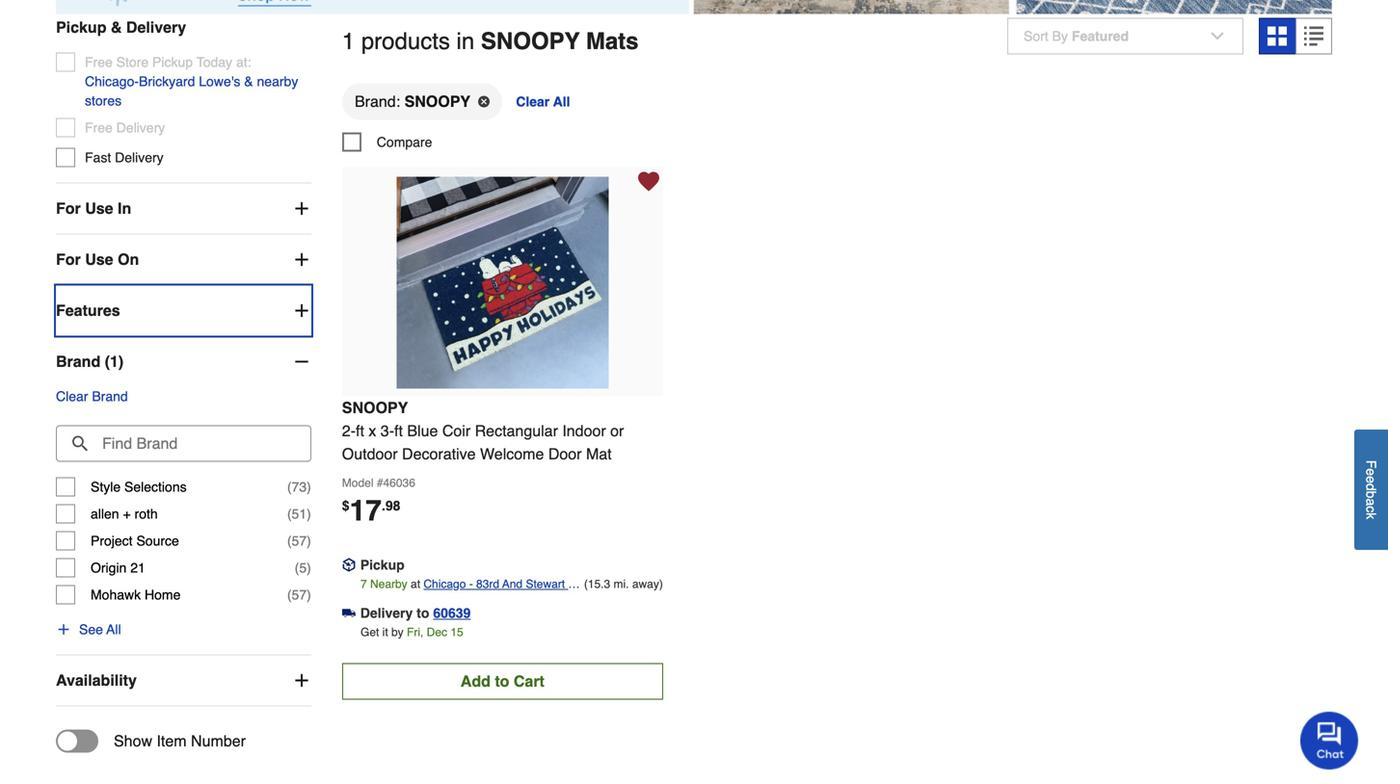 Task type: describe. For each thing, give the bounding box(es) containing it.
stewart
[[526, 578, 565, 591]]

add to cart
[[461, 673, 545, 691]]

at
[[411, 578, 420, 591]]

) for project source
[[307, 534, 311, 549]]

(15.3 mi. away)
[[581, 578, 663, 591]]

mi.
[[614, 578, 629, 591]]

plus image for for use in
[[292, 199, 311, 218]]

fast
[[85, 150, 111, 165]]

1 vertical spatial snoopy
[[404, 92, 470, 110]]

7
[[361, 578, 367, 591]]

60639
[[433, 606, 471, 621]]

model
[[342, 477, 374, 490]]

indoor
[[562, 422, 606, 440]]

close circle filled image
[[478, 96, 490, 107]]

availability
[[56, 672, 137, 690]]

and
[[502, 578, 523, 591]]

cart
[[514, 673, 545, 691]]

plus image inside see all button
[[56, 622, 71, 638]]

free delivery
[[85, 120, 165, 135]]

brand (1)
[[56, 353, 124, 371]]

1 products in snoopy mats
[[342, 28, 639, 55]]

mat
[[586, 445, 612, 463]]

a
[[1364, 499, 1379, 506]]

15
[[451, 626, 463, 639]]

57 for project source
[[292, 534, 307, 549]]

( for origin 21
[[295, 561, 299, 576]]

3-
[[381, 422, 394, 440]]

products
[[361, 28, 450, 55]]

for use on
[[56, 251, 139, 269]]

x
[[369, 422, 376, 440]]

in
[[118, 200, 131, 217]]

chicago-brickyard lowe's & nearby stores button
[[85, 72, 311, 110]]

today
[[196, 55, 232, 70]]

to for add
[[495, 673, 509, 691]]

clear brand
[[56, 389, 128, 404]]

for use in
[[56, 200, 131, 217]]

door
[[548, 445, 582, 463]]

style
[[91, 480, 121, 495]]

mohawk
[[91, 588, 141, 603]]

get it by fri, dec 15
[[361, 626, 463, 639]]

chicago-brickyard lowe's & nearby stores
[[85, 74, 298, 109]]

see
[[79, 622, 103, 638]]

2 ft from the left
[[394, 422, 403, 440]]

home
[[145, 588, 181, 603]]

21
[[130, 561, 145, 576]]

1
[[342, 28, 355, 55]]

57 for mohawk home
[[292, 588, 307, 603]]

to for delivery
[[417, 606, 429, 621]]

decorative
[[402, 445, 476, 463]]

all for clear all
[[553, 94, 570, 109]]

number
[[191, 733, 246, 751]]

plus image for features
[[292, 301, 311, 321]]

mats
[[586, 28, 639, 55]]

delivery up fast delivery
[[116, 120, 165, 135]]

origin 21
[[91, 561, 145, 576]]

brickyard
[[139, 74, 195, 89]]

show
[[114, 733, 152, 751]]

( for style selections
[[287, 480, 292, 495]]

46036
[[383, 477, 415, 490]]

$ 17 .98
[[342, 494, 400, 528]]

clear all button
[[514, 82, 572, 121]]

at:
[[236, 55, 251, 70]]

) for allen + roth
[[307, 507, 311, 522]]

on
[[118, 251, 139, 269]]

60639 button
[[433, 604, 471, 623]]

truck filled image
[[342, 607, 356, 620]]

away)
[[632, 578, 663, 591]]

chat invite button image
[[1300, 711, 1359, 770]]

for use in button
[[56, 184, 311, 234]]

blue
[[407, 422, 438, 440]]

welcome
[[480, 445, 544, 463]]

for use on button
[[56, 235, 311, 285]]

( 73 )
[[287, 480, 311, 495]]

$
[[342, 498, 350, 514]]

free for free store pickup today at:
[[85, 55, 113, 70]]

0 vertical spatial &
[[111, 18, 122, 36]]

+
[[123, 507, 131, 522]]

( 51 )
[[287, 507, 311, 522]]

#
[[377, 477, 383, 490]]

plus image for availability
[[292, 671, 311, 691]]

show item number element
[[56, 730, 246, 753]]

( for allen + roth
[[287, 507, 292, 522]]

& inside chicago-brickyard lowe's & nearby stores
[[244, 74, 253, 89]]

project
[[91, 534, 133, 549]]

17
[[350, 494, 382, 528]]

2 e from the top
[[1364, 476, 1379, 484]]

stores
[[85, 93, 122, 109]]

grid view image
[[1268, 27, 1287, 46]]

chicago - 83rd and stewart lowe's button
[[424, 575, 581, 611]]

free for free delivery
[[85, 120, 113, 135]]

(15.3
[[584, 578, 610, 591]]

brand:
[[355, 92, 400, 110]]

5014672867 element
[[342, 132, 432, 152]]

clear for clear brand
[[56, 389, 88, 404]]

0 vertical spatial brand
[[56, 353, 100, 371]]

delivery up it
[[360, 606, 413, 621]]

delivery down free delivery
[[115, 150, 164, 165]]

for for for use on
[[56, 251, 81, 269]]

pickup & delivery
[[56, 18, 186, 36]]



Task type: locate. For each thing, give the bounding box(es) containing it.
& down at:
[[244, 74, 253, 89]]

allen
[[91, 507, 119, 522]]

free up the chicago-
[[85, 55, 113, 70]]

) up the ( 51 )
[[307, 480, 311, 495]]

) for style selections
[[307, 480, 311, 495]]

plus image inside for use on button
[[292, 250, 311, 269]]

snoopy inside snoopy 2-ft x 3-ft blue coir rectangular indoor or outdoor decorative welcome door mat
[[342, 399, 408, 417]]

1 vertical spatial ( 57 )
[[287, 588, 311, 603]]

snoopy
[[481, 28, 580, 55], [404, 92, 470, 110], [342, 399, 408, 417]]

&
[[111, 18, 122, 36], [244, 74, 253, 89]]

(
[[287, 480, 292, 495], [287, 507, 292, 522], [287, 534, 292, 549], [295, 561, 299, 576], [287, 588, 292, 603]]

1 for from the top
[[56, 200, 81, 217]]

0 vertical spatial all
[[553, 94, 570, 109]]

clear brand button
[[56, 387, 128, 406]]

snoopy 2-ft x 3-ft blue coir rectangular indoor or outdoor decorative welcome door mat image
[[397, 177, 609, 389]]

2 vertical spatial snoopy
[[342, 399, 408, 417]]

coir
[[442, 422, 471, 440]]

pickup for pickup & delivery
[[56, 18, 106, 36]]

0 vertical spatial use
[[85, 200, 113, 217]]

0 vertical spatial 57
[[292, 534, 307, 549]]

( for project source
[[287, 534, 292, 549]]

to inside button
[[495, 673, 509, 691]]

dec
[[427, 626, 447, 639]]

add
[[461, 673, 491, 691]]

k
[[1364, 513, 1379, 520]]

( 57 ) down ( 5 )
[[287, 588, 311, 603]]

rectangular
[[475, 422, 558, 440]]

( 57 ) down the ( 51 )
[[287, 534, 311, 549]]

0 horizontal spatial lowe's
[[199, 74, 240, 89]]

0 horizontal spatial ft
[[356, 422, 364, 440]]

3 ) from the top
[[307, 534, 311, 549]]

)
[[307, 480, 311, 495], [307, 507, 311, 522], [307, 534, 311, 549], [307, 561, 311, 576], [307, 588, 311, 603]]

pickup up the chicago-
[[56, 18, 106, 36]]

list view image
[[1304, 27, 1324, 46]]

for left in
[[56, 200, 81, 217]]

plus image inside availability button
[[292, 671, 311, 691]]

heart filled image
[[638, 171, 659, 192]]

0 horizontal spatial all
[[106, 622, 121, 638]]

2 ) from the top
[[307, 507, 311, 522]]

features button
[[56, 286, 311, 336]]

store
[[116, 55, 149, 70]]

clear
[[516, 94, 550, 109], [56, 389, 88, 404]]

clear for clear all
[[516, 94, 550, 109]]

) down ( 5 )
[[307, 588, 311, 603]]

73
[[292, 480, 307, 495]]

fast delivery
[[85, 150, 164, 165]]

2 plus image from the top
[[292, 250, 311, 269]]

( down the ( 51 )
[[287, 534, 292, 549]]

all right close circle filled image
[[553, 94, 570, 109]]

1 ( 57 ) from the top
[[287, 534, 311, 549]]

for
[[56, 200, 81, 217], [56, 251, 81, 269]]

1 vertical spatial lowe's
[[424, 597, 459, 611]]

lowe's
[[199, 74, 240, 89], [424, 597, 459, 611]]

2 ( 57 ) from the top
[[287, 588, 311, 603]]

57
[[292, 534, 307, 549], [292, 588, 307, 603]]

2 horizontal spatial pickup
[[360, 558, 405, 573]]

use inside button
[[85, 251, 113, 269]]

0 vertical spatial snoopy
[[481, 28, 580, 55]]

it
[[382, 626, 388, 639]]

delivery to 60639
[[360, 606, 471, 621]]

clear right close circle filled image
[[516, 94, 550, 109]]

1 plus image from the top
[[292, 199, 311, 218]]

2 use from the top
[[85, 251, 113, 269]]

lowe's down the today
[[199, 74, 240, 89]]

lowe's inside chicago-brickyard lowe's & nearby stores
[[199, 74, 240, 89]]

) for origin 21
[[307, 561, 311, 576]]

1 vertical spatial 57
[[292, 588, 307, 603]]

1 horizontal spatial lowe's
[[424, 597, 459, 611]]

for inside button
[[56, 251, 81, 269]]

1 vertical spatial all
[[106, 622, 121, 638]]

e
[[1364, 469, 1379, 476], [1364, 476, 1379, 484]]

1 horizontal spatial &
[[244, 74, 253, 89]]

2 free from the top
[[85, 120, 113, 135]]

1 vertical spatial for
[[56, 251, 81, 269]]

( 57 ) for source
[[287, 534, 311, 549]]

1 vertical spatial brand
[[92, 389, 128, 404]]

1 vertical spatial free
[[85, 120, 113, 135]]

0 vertical spatial ( 57 )
[[287, 534, 311, 549]]

57 down ( 5 )
[[292, 588, 307, 603]]

) left pickup icon
[[307, 561, 311, 576]]

by
[[391, 626, 404, 639]]

model # 46036
[[342, 477, 415, 490]]

0 vertical spatial clear
[[516, 94, 550, 109]]

) up the 5
[[307, 534, 311, 549]]

.98
[[382, 498, 400, 514]]

free down stores
[[85, 120, 113, 135]]

1 ) from the top
[[307, 480, 311, 495]]

brand: snoopy
[[355, 92, 470, 110]]

0 vertical spatial pickup
[[56, 18, 106, 36]]

all for see all
[[106, 622, 121, 638]]

plus image
[[292, 199, 311, 218], [292, 250, 311, 269]]

for inside button
[[56, 200, 81, 217]]

83rd
[[476, 578, 499, 591]]

0 vertical spatial to
[[417, 606, 429, 621]]

1 vertical spatial to
[[495, 673, 509, 691]]

5
[[299, 561, 307, 576]]

2 57 from the top
[[292, 588, 307, 603]]

use left on
[[85, 251, 113, 269]]

0 horizontal spatial pickup
[[56, 18, 106, 36]]

free store pickup today at:
[[85, 55, 251, 70]]

use
[[85, 200, 113, 217], [85, 251, 113, 269]]

1 57 from the top
[[292, 534, 307, 549]]

51
[[292, 507, 307, 522]]

pickup
[[56, 18, 106, 36], [152, 55, 193, 70], [360, 558, 405, 573]]

4 ) from the top
[[307, 561, 311, 576]]

clear down brand (1)
[[56, 389, 88, 404]]

0 horizontal spatial to
[[417, 606, 429, 621]]

1 vertical spatial plus image
[[292, 250, 311, 269]]

pickup image
[[342, 559, 356, 572]]

1 vertical spatial &
[[244, 74, 253, 89]]

in
[[456, 28, 474, 55]]

snoopy up clear all
[[481, 28, 580, 55]]

0 horizontal spatial clear
[[56, 389, 88, 404]]

c
[[1364, 506, 1379, 513]]

pickup up brickyard
[[152, 55, 193, 70]]

brand left (1)
[[56, 353, 100, 371]]

1 free from the top
[[85, 55, 113, 70]]

nearby
[[370, 578, 407, 591]]

delivery up free store pickup today at: on the left of page
[[126, 18, 186, 36]]

pickup up nearby
[[360, 558, 405, 573]]

use inside button
[[85, 200, 113, 217]]

d
[[1364, 484, 1379, 491]]

actual price $17.98 element
[[342, 494, 400, 528]]

for for for use in
[[56, 200, 81, 217]]

0 vertical spatial plus image
[[292, 199, 311, 218]]

list box
[[342, 82, 1332, 132]]

brand down (1)
[[92, 389, 128, 404]]

availability button
[[56, 656, 311, 706]]

all right see
[[106, 622, 121, 638]]

( 5 )
[[295, 561, 311, 576]]

style selections
[[91, 480, 187, 495]]

compare
[[377, 134, 432, 150]]

clear inside list box
[[516, 94, 550, 109]]

) down 73
[[307, 507, 311, 522]]

show item number
[[114, 733, 246, 751]]

1 horizontal spatial clear
[[516, 94, 550, 109]]

1 vertical spatial plus image
[[56, 622, 71, 638]]

plus image for for use on
[[292, 250, 311, 269]]

see all button
[[56, 620, 121, 640]]

( up '51'
[[287, 480, 292, 495]]

lowe's down chicago
[[424, 597, 459, 611]]

chicago-
[[85, 74, 139, 89]]

list box containing brand:
[[342, 82, 1332, 132]]

0 vertical spatial free
[[85, 55, 113, 70]]

roth
[[135, 507, 158, 522]]

(1)
[[105, 353, 124, 371]]

for up features
[[56, 251, 81, 269]]

e up d
[[1364, 469, 1379, 476]]

snoopy 2-ft x 3-ft blue coir rectangular indoor or outdoor decorative welcome door mat
[[342, 399, 624, 463]]

& up store
[[111, 18, 122, 36]]

advertisement region
[[56, 0, 1332, 18]]

see all
[[79, 622, 121, 638]]

1 vertical spatial clear
[[56, 389, 88, 404]]

0 vertical spatial for
[[56, 200, 81, 217]]

( left pickup icon
[[295, 561, 299, 576]]

) for mohawk home
[[307, 588, 311, 603]]

5 ) from the top
[[307, 588, 311, 603]]

ft left x
[[356, 422, 364, 440]]

pickup for pickup
[[360, 558, 405, 573]]

lowe's inside 7 nearby at chicago - 83rd and stewart lowe's
[[424, 597, 459, 611]]

Find Brand text field
[[56, 426, 311, 462]]

2 vertical spatial plus image
[[292, 671, 311, 691]]

use for in
[[85, 200, 113, 217]]

( down 73
[[287, 507, 292, 522]]

origin
[[91, 561, 127, 576]]

0 horizontal spatial &
[[111, 18, 122, 36]]

ft left "blue"
[[394, 422, 403, 440]]

item
[[157, 733, 187, 751]]

snoopy up x
[[342, 399, 408, 417]]

0 vertical spatial lowe's
[[199, 74, 240, 89]]

snoopy left close circle filled image
[[404, 92, 470, 110]]

b
[[1364, 491, 1379, 499]]

nearby
[[257, 74, 298, 89]]

source
[[136, 534, 179, 549]]

( for mohawk home
[[287, 588, 292, 603]]

( 57 ) for home
[[287, 588, 311, 603]]

or
[[610, 422, 624, 440]]

use for on
[[85, 251, 113, 269]]

2-
[[342, 422, 356, 440]]

1 ft from the left
[[356, 422, 364, 440]]

f
[[1364, 460, 1379, 469]]

1 horizontal spatial all
[[553, 94, 570, 109]]

brand inside button
[[92, 389, 128, 404]]

1 horizontal spatial to
[[495, 673, 509, 691]]

1 vertical spatial use
[[85, 251, 113, 269]]

fri,
[[407, 626, 424, 639]]

minus image
[[292, 352, 311, 372]]

1 horizontal spatial ft
[[394, 422, 403, 440]]

0 vertical spatial plus image
[[292, 301, 311, 321]]

mohawk home
[[91, 588, 181, 603]]

get
[[361, 626, 379, 639]]

to right add
[[495, 673, 509, 691]]

features
[[56, 302, 120, 320]]

project source
[[91, 534, 179, 549]]

clear all
[[516, 94, 570, 109]]

( left 7
[[287, 588, 292, 603]]

e up b
[[1364, 476, 1379, 484]]

2 vertical spatial pickup
[[360, 558, 405, 573]]

outdoor
[[342, 445, 398, 463]]

plus image
[[292, 301, 311, 321], [56, 622, 71, 638], [292, 671, 311, 691]]

plus image inside features button
[[292, 301, 311, 321]]

1 use from the top
[[85, 200, 113, 217]]

2 for from the top
[[56, 251, 81, 269]]

all
[[553, 94, 570, 109], [106, 622, 121, 638]]

57 down the ( 51 )
[[292, 534, 307, 549]]

1 horizontal spatial pickup
[[152, 55, 193, 70]]

1 vertical spatial pickup
[[152, 55, 193, 70]]

use left in
[[85, 200, 113, 217]]

delivery
[[126, 18, 186, 36], [116, 120, 165, 135], [115, 150, 164, 165], [360, 606, 413, 621]]

1 e from the top
[[1364, 469, 1379, 476]]

plus image inside for use in button
[[292, 199, 311, 218]]

to up fri,
[[417, 606, 429, 621]]



Task type: vqa. For each thing, say whether or not it's contained in the screenshot.
New Lower Price icon at the left of the page
no



